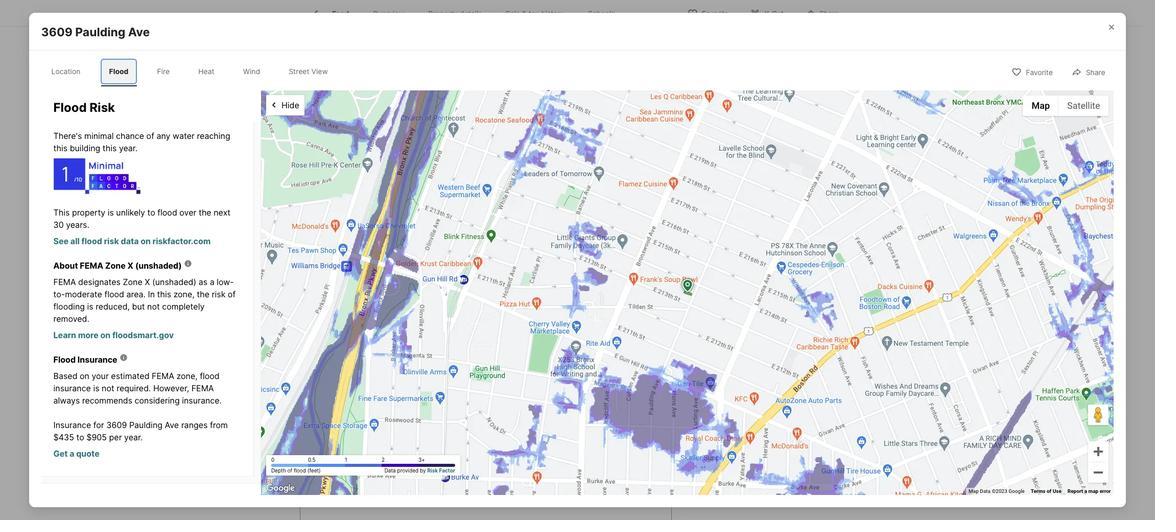 Task type: describe. For each thing, give the bounding box(es) containing it.
it's
[[819, 107, 830, 117]]

compass
[[410, 77, 447, 88]]

agent
[[410, 391, 444, 405]]

property
[[72, 207, 105, 218]]

map region for menu bar to the bottom
[[255, 135, 779, 396]]

1 vertical spatial menu bar
[[305, 162, 391, 182]]

this down "there's"
[[53, 143, 68, 153]]

1 horizontal spatial share button
[[1063, 61, 1114, 82]]

ask redfin partner agent henry a question
[[300, 391, 544, 405]]

built in 1950
[[318, 10, 366, 20]]

years.
[[66, 220, 89, 230]]

a/c
[[527, 10, 541, 20]]

grid
[[485, 122, 502, 132]]

this home isn't listed yet. favorite this home to get updates once it's listed, or contact a redfin
[[698, 94, 830, 129]]

3+
[[418, 457, 425, 463]]

map for map data ©2023 google
[[969, 488, 979, 494]]

the inside fema designates zone x (unshaded) as a low- to-moderate flood area. in this zone, the risk of flooding is reduced, but not completely removed.
[[197, 289, 210, 299]]

is inside based on your estimated fema zone, flood insurance is not required. however, fema always recommends considering insurance.
[[93, 383, 99, 393]]

henry for have questions?
[[742, 188, 777, 202]]

listed,
[[698, 119, 722, 129]]

not inside fema designates zone x (unshaded) as a low- to-moderate flood area. in this zone, the risk of flooding is reduced, but not completely removed.
[[147, 301, 160, 312]]

©2023 for data
[[992, 488, 1008, 494]]

insurance.
[[182, 395, 222, 406]]

to-
[[53, 289, 65, 299]]

text or call 646-358-5682
[[707, 353, 812, 363]]

henry perez bronx redfin partner agent exp realty responds in 4 business hours
[[375, 416, 493, 467]]

risk inside fema designates zone x (unshaded) as a low- to-moderate flood area. in this zone, the risk of flooding is reduced, but not completely removed.
[[212, 289, 226, 299]]

terms of use for map data ©2023 google
[[1031, 488, 1062, 494]]

0070
[[372, 90, 392, 100]]

(unshaded) for fema designates zone x (unshaded) as a low- to-moderate flood area. in this zone, the risk of flooding is reduced, but not completely removed.
[[152, 277, 196, 287]]

1 vertical spatial data
[[980, 488, 991, 494]]

on inside based on your estimated fema zone, flood insurance is not required. however, fema always recommends considering insurance.
[[80, 371, 89, 381]]

has
[[509, 10, 524, 20]]

questions?
[[729, 173, 790, 186]]

add a commute button
[[378, 317, 440, 329]]

heat
[[198, 67, 214, 76]]

2 mls from the left
[[466, 122, 483, 132]]

google image inside 3609 paulding ave dialog
[[263, 482, 297, 495]]

hours inside 4 business hours
[[742, 236, 763, 244]]

a inside ask a question button
[[756, 326, 760, 336]]

ave inside insurance for 3609 paulding ave ranges from $435 to $905 per year.
[[165, 420, 179, 430]]

schools
[[588, 9, 615, 18]]

street view inside tab
[[289, 67, 328, 76]]

have
[[698, 173, 726, 186]]

1 horizontal spatial henry
[[446, 391, 481, 405]]

this inside this home isn't listed yet. favorite this home to get updates once it's listed, or contact a redfin
[[698, 107, 713, 117]]

from
[[210, 420, 228, 430]]

for inside insurance for 3609 paulding ave ranges from $435 to $905 per year.
[[93, 420, 104, 430]]

partner inside henry perez bronx redfin partner agent exp realty
[[788, 203, 813, 212]]

zone for fema
[[105, 261, 126, 271]]

0 horizontal spatial risk
[[104, 236, 119, 246]]

map region for menu bar inside 3609 paulding ave dialog
[[195, 68, 1155, 520]]

your
[[92, 371, 109, 381]]

report for map data ©2023 google
[[1068, 488, 1083, 494]]

terms of use link for map data ©2023 google
[[589, 293, 619, 299]]

in
[[148, 289, 155, 299]]

low-
[[217, 277, 234, 287]]

report a map error for map data ©2023 google
[[626, 293, 669, 299]]

0 horizontal spatial question
[[494, 391, 544, 405]]

learn
[[53, 330, 76, 340]]

report for map data ©2023 google
[[626, 293, 641, 299]]

fema up however,
[[152, 371, 174, 381]]

henry perez link for questions?
[[742, 188, 813, 202]]

0 vertical spatial data
[[385, 467, 396, 473]]

favorite for x-out
[[702, 9, 729, 18]]

ask a question
[[738, 326, 797, 336]]

flood left (feet)
[[294, 467, 306, 473]]

1 horizontal spatial on
[[100, 330, 110, 340]]

ask a question button
[[698, 319, 837, 343]]

1 inside 3609 paulding ave dialog
[[345, 457, 347, 463]]

4 inside henry perez bronx redfin partner agent exp realty responds in 4 business hours
[[424, 456, 430, 467]]

terms for map data ©2023 google
[[589, 293, 603, 299]]

get
[[53, 449, 68, 459]]

view inside tab
[[311, 67, 328, 76]]

a inside this home isn't listed yet. favorite this home to get updates once it's listed, or contact a redfin
[[766, 119, 770, 129]]

1 inside 'redfin checked: 1 minute ago (nov 1, 2023 at 9:08am) • source: onekey® mls as distributed by mls grid # h6276214'
[[364, 110, 368, 120]]

henry for ask redfin partner agent henry a question
[[375, 416, 410, 431]]

business inside henry perez bronx redfin partner agent exp realty responds in 4 business hours
[[431, 456, 468, 467]]

report a map error link for map data ©2023 google
[[1068, 488, 1111, 494]]

map for satellite popup button associated with menu bar to the bottom's map popup button
[[314, 166, 332, 177]]

built
[[318, 10, 335, 20]]

estimated
[[111, 371, 149, 381]]

feed
[[332, 9, 349, 18]]

depth of flood (feet)
[[271, 467, 321, 473]]

contact
[[734, 119, 764, 129]]

location tab
[[43, 59, 89, 84]]

©2023 for data
[[550, 293, 565, 299]]

0 vertical spatial responds
[[742, 225, 776, 234]]

satellite for menu bar to the bottom
[[349, 166, 382, 177]]

1 horizontal spatial risk
[[427, 467, 438, 473]]

espaillat
[[368, 77, 400, 88]]

(unshaded) for about fema zone x (unshaded)
[[135, 261, 182, 271]]

report a map error for map data ©2023 google
[[1068, 488, 1111, 494]]

quote
[[76, 449, 100, 459]]

sale & tax history
[[506, 9, 565, 18]]

hours inside henry perez bronx redfin partner agent exp realty responds in 4 business hours
[[470, 456, 493, 467]]

next
[[214, 207, 230, 218]]

isn't
[[741, 94, 757, 104]]

text
[[707, 353, 723, 363]]

in inside henry perez bronx redfin partner agent exp realty responds in 4 business hours
[[415, 456, 422, 467]]

0
[[271, 457, 274, 463]]

bronx redfin partner agenthenry perez image for have
[[698, 188, 734, 224]]

all
[[70, 236, 80, 246]]

3609 paulding ave
[[41, 25, 150, 40]]

2023
[[446, 110, 466, 120]]

4 inside 4 business hours
[[786, 225, 791, 234]]

0 horizontal spatial risk
[[90, 100, 115, 115]]

always
[[53, 395, 80, 406]]

get a quote link
[[53, 449, 100, 459]]

get a quote
[[53, 449, 100, 459]]

area.
[[126, 289, 146, 299]]

a inside fema designates zone x (unshaded) as a low- to-moderate flood area. in this zone, the risk of flooding is reduced, but not completely removed.
[[210, 277, 214, 287]]

street inside tab
[[289, 67, 309, 76]]

add
[[378, 318, 394, 328]]

based
[[53, 371, 77, 381]]

exp for redfin
[[375, 444, 390, 454]]

914-
[[335, 90, 353, 100]]

map for map popup button in 3609 paulding ave dialog
[[1032, 100, 1050, 111]]

checked:
[[327, 110, 362, 120]]

sale & tax history tab
[[494, 2, 576, 26]]

heat tab
[[190, 59, 223, 84]]

listing for listing by
[[300, 65, 325, 75]]

property details
[[428, 9, 482, 18]]

flood tab
[[101, 59, 137, 84]]

flooding
[[53, 301, 85, 312]]

overview
[[373, 9, 405, 18]]

satellite button for menu bar to the bottom
[[341, 162, 391, 182]]

redfin inside henry perez bronx redfin partner agent exp realty
[[764, 203, 786, 212]]

map button for satellite popup button within the 3609 paulding ave dialog
[[1023, 96, 1059, 116]]

street view tab
[[281, 59, 336, 84]]

this inside fema designates zone x (unshaded) as a low- to-moderate flood area. in this zone, the risk of flooding is reduced, but not completely removed.
[[157, 289, 171, 299]]

by inside 3609 paulding ave dialog
[[420, 467, 426, 473]]

bronx for questions?
[[742, 203, 762, 212]]

there's minimal chance of any water reaching this building this year.
[[53, 131, 230, 153]]

of inside fema designates zone x (unshaded) as a low- to-moderate flood area. in this zone, the risk of flooding is reduced, but not completely removed.
[[228, 289, 236, 299]]

use for map data ©2023 google
[[1053, 488, 1062, 494]]

1 vertical spatial home
[[715, 107, 736, 117]]

required.
[[117, 383, 151, 393]]

this property is unlikely to flood over the next 30 years.
[[53, 207, 230, 230]]

0 vertical spatial home
[[717, 94, 739, 104]]

terms of use for map data ©2023 google
[[589, 293, 619, 299]]

overview tab
[[361, 2, 417, 26]]

ranges
[[181, 420, 208, 430]]

1 mls from the left
[[379, 122, 396, 132]]

—
[[342, 318, 351, 328]]

paulding inside insurance for 3609 paulding ave ranges from $435 to $905 per year.
[[129, 420, 162, 430]]

realty for questions?
[[758, 214, 779, 223]]

fema designates zone x (unshaded) as a low- to-moderate flood area. in this zone, the risk of flooding is reduced, but not completely removed.
[[53, 277, 236, 324]]

redfin inside 'redfin checked: 1 minute ago (nov 1, 2023 at 9:08am) • source: onekey® mls as distributed by mls grid # h6276214'
[[300, 110, 325, 120]]

(feet)
[[307, 467, 321, 473]]

there's
[[53, 131, 82, 141]]

partner inside henry perez bronx redfin partner agent exp realty responds in 4 business hours
[[426, 432, 455, 442]]

yet.
[[782, 94, 797, 104]]

see all flood risk data on riskfactor.com link
[[53, 236, 211, 246]]

this for this home isn't listed yet. favorite this home to get updates once it's listed, or contact a redfin
[[698, 94, 715, 104]]

zone for designates
[[123, 277, 142, 287]]

0 vertical spatial share
[[820, 9, 839, 18]]

more inside partner agent for more information.
[[737, 131, 756, 141]]

tab list for x-out
[[300, 0, 635, 26]]

x for fema
[[127, 261, 133, 271]]

google for map data ©2023 google
[[1009, 488, 1025, 494]]

favorite inside this home isn't listed yet. favorite this home to get updates once it's listed, or contact a redfin
[[799, 94, 830, 104]]

flood right 'all' at the top
[[82, 236, 102, 246]]

2 horizontal spatial on
[[141, 236, 151, 246]]

1 horizontal spatial google image
[[302, 286, 336, 300]]

feed link
[[312, 8, 349, 20]]

3609 paulding ave dialog
[[29, 13, 1155, 520]]

menu bar inside 3609 paulding ave dialog
[[1023, 96, 1109, 116]]

fema inside fema designates zone x (unshaded) as a low- to-moderate flood area. in this zone, the risk of flooding is reduced, but not completely removed.
[[53, 277, 76, 287]]

year. inside there's minimal chance of any water reaching this building this year.
[[119, 143, 138, 153]]

30
[[53, 220, 64, 230]]

&
[[522, 9, 527, 18]]

building
[[70, 143, 100, 153]]

not inside based on your estimated fema zone, flood insurance is not required. however, fema always recommends considering insurance.
[[102, 383, 114, 393]]

risk factor link
[[427, 467, 455, 473]]

removed.
[[53, 314, 89, 324]]

reaching
[[197, 131, 230, 141]]

minute
[[370, 110, 398, 120]]

646-358-5682 link
[[751, 353, 812, 363]]

0 vertical spatial ave
[[128, 25, 150, 40]]

or inside this home isn't listed yet. favorite this home to get updates once it's listed, or contact a redfin
[[724, 119, 732, 129]]

x-
[[765, 9, 772, 18]]



Task type: locate. For each thing, give the bounding box(es) containing it.
to for paulding
[[76, 432, 84, 442]]

exp inside henry perez bronx redfin partner agent exp realty
[[742, 214, 756, 223]]

1 horizontal spatial x
[[145, 277, 150, 287]]

1 horizontal spatial henry perez link
[[742, 188, 813, 202]]

is down your
[[93, 383, 99, 393]]

view up contact: on the left of page
[[311, 67, 328, 76]]

1 horizontal spatial as
[[398, 122, 407, 132]]

mls down minute
[[379, 122, 396, 132]]

by up 'listing by lorena espaillat' on the top left of the page
[[328, 65, 337, 75]]

by inside 'redfin checked: 1 minute ago (nov 1, 2023 at 9:08am) • source: onekey® mls as distributed by mls grid # h6276214'
[[454, 122, 464, 132]]

4 up data provided by risk factor
[[424, 456, 430, 467]]

but
[[132, 301, 145, 312]]

henry perez link down ask redfin partner agent henry a question
[[375, 416, 445, 431]]

partner inside partner agent for more information.
[[800, 119, 828, 129]]

$905
[[86, 432, 107, 442]]

view inside button
[[579, 166, 592, 173]]

tab list containing location
[[41, 57, 346, 86]]

1 horizontal spatial mls
[[466, 122, 483, 132]]

question inside button
[[762, 326, 797, 336]]

zone, up however,
[[177, 371, 198, 381]]

agent for have questions?
[[815, 203, 835, 212]]

realty
[[758, 214, 779, 223], [392, 444, 416, 454]]

0 horizontal spatial terms of use
[[589, 293, 619, 299]]

0 vertical spatial 1
[[364, 110, 368, 120]]

responds inside henry perez bronx redfin partner agent exp realty responds in 4 business hours
[[375, 456, 413, 467]]

as left low-
[[199, 277, 208, 287]]

or right listed,
[[724, 119, 732, 129]]

wind
[[243, 67, 260, 76]]

insurance
[[53, 383, 91, 393]]

henry inside henry perez bronx redfin partner agent exp realty responds in 4 business hours
[[375, 416, 410, 431]]

1 vertical spatial risk
[[212, 289, 226, 299]]

(unshaded) inside fema designates zone x (unshaded) as a low- to-moderate flood area. in this zone, the risk of flooding is reduced, but not completely removed.
[[152, 277, 196, 287]]

henry perez link down questions?
[[742, 188, 813, 202]]

terms for map data ©2023 google
[[1031, 488, 1046, 494]]

in down henry perez bronx redfin partner agent exp realty
[[778, 225, 784, 234]]

flood up 'based'
[[53, 355, 76, 365]]

flood inside based on your estimated fema zone, flood insurance is not required. however, fema always recommends considering insurance.
[[200, 371, 220, 381]]

henry up 2
[[375, 416, 410, 431]]

paulding up "flood" tab
[[75, 25, 125, 40]]

as inside 'redfin checked: 1 minute ago (nov 1, 2023 at 9:08am) • source: onekey® mls as distributed by mls grid # h6276214'
[[398, 122, 407, 132]]

1 vertical spatial map
[[1089, 488, 1099, 494]]

0 horizontal spatial more
[[78, 330, 98, 340]]

in right built in the left top of the page
[[338, 10, 344, 20]]

0 vertical spatial realty
[[758, 214, 779, 223]]

1 vertical spatial 3609
[[106, 420, 127, 430]]

0 horizontal spatial report a map error
[[626, 293, 669, 299]]

insurance inside insurance for 3609 paulding ave ranges from $435 to $905 per year.
[[53, 420, 91, 430]]

map button inside 3609 paulding ave dialog
[[1023, 96, 1059, 116]]

1 horizontal spatial street view
[[561, 166, 592, 173]]

bronx inside henry perez bronx redfin partner agent exp realty
[[742, 203, 762, 212]]

exp for questions?
[[742, 214, 756, 223]]

exp up responds in
[[742, 214, 756, 223]]

0 horizontal spatial paulding
[[75, 25, 125, 40]]

henry
[[742, 188, 777, 202], [446, 391, 481, 405], [375, 416, 410, 431]]

perez for questions?
[[780, 188, 813, 202]]

9:08am)
[[478, 110, 510, 120]]

Write a message... text field
[[707, 266, 828, 303], [309, 488, 663, 520]]

map for map data ©2023 google
[[646, 293, 656, 299]]

1 right the 0.5 on the bottom of the page
[[345, 457, 347, 463]]

satellite button inside 3609 paulding ave dialog
[[1059, 96, 1109, 116]]

bronx inside henry perez bronx redfin partner agent exp realty responds in 4 business hours
[[375, 432, 397, 442]]

min
[[352, 318, 367, 328]]

x inside fema designates zone x (unshaded) as a low- to-moderate flood area. in this zone, the risk of flooding is reduced, but not completely removed.
[[145, 277, 150, 287]]

business down henry perez bronx redfin partner agent exp realty
[[792, 225, 824, 234]]

satellite inside 3609 paulding ave dialog
[[1067, 100, 1100, 111]]

year. inside insurance for 3609 paulding ave ranges from $435 to $905 per year.
[[124, 432, 143, 442]]

partner up 4 business hours
[[788, 203, 813, 212]]

by
[[328, 65, 337, 75], [328, 77, 337, 88], [454, 122, 464, 132], [420, 467, 426, 473]]

bronx up responds in
[[742, 203, 762, 212]]

henry perez link for redfin
[[375, 416, 445, 431]]

history
[[541, 9, 565, 18]]

#
[[504, 122, 509, 132]]

flood up "there's"
[[53, 100, 87, 115]]

2 horizontal spatial in
[[778, 225, 784, 234]]

this inside this home isn't listed yet. favorite this home to get updates once it's listed, or contact a redfin
[[698, 94, 715, 104]]

to inside this home isn't listed yet. favorite this home to get updates once it's listed, or contact a redfin
[[739, 107, 747, 117]]

zone, inside based on your estimated fema zone, flood insurance is not required. however, fema always recommends considering insurance.
[[177, 371, 198, 381]]

street view left directions button
[[561, 166, 592, 173]]

street view button
[[547, 163, 594, 176]]

flood
[[157, 207, 177, 218], [82, 236, 102, 246], [104, 289, 124, 299], [200, 371, 220, 381], [294, 467, 306, 473]]

0 horizontal spatial henry perez link
[[375, 416, 445, 431]]

0 horizontal spatial exp
[[375, 444, 390, 454]]

exp
[[742, 214, 756, 223], [375, 444, 390, 454]]

1 vertical spatial google
[[1009, 488, 1025, 494]]

0 vertical spatial map
[[646, 293, 656, 299]]

more
[[737, 131, 756, 141], [78, 330, 98, 340]]

1 vertical spatial for
[[93, 420, 104, 430]]

3609 up per
[[106, 420, 127, 430]]

satellite for menu bar inside 3609 paulding ave dialog
[[1067, 100, 1100, 111]]

0 horizontal spatial report a map error link
[[626, 293, 669, 299]]

greater
[[449, 77, 478, 88]]

business up factor
[[431, 456, 468, 467]]

4
[[786, 225, 791, 234], [424, 456, 430, 467]]

0 horizontal spatial menu bar
[[305, 162, 391, 182]]

as
[[398, 122, 407, 132], [199, 277, 208, 287]]

street inside button
[[561, 166, 577, 173]]

1 horizontal spatial not
[[147, 301, 160, 312]]

paulding down considering
[[129, 420, 162, 430]]

partner down once
[[800, 119, 828, 129]]

home up listed,
[[715, 107, 736, 117]]

bronx up 2
[[375, 432, 397, 442]]

wind tab
[[235, 59, 268, 84]]

over
[[180, 207, 196, 218]]

fema up to-
[[53, 277, 76, 287]]

1 vertical spatial zone
[[123, 277, 142, 287]]

schools tab
[[576, 2, 627, 26]]

0 horizontal spatial data
[[121, 236, 139, 246]]

map for map data ©2023 google
[[1089, 488, 1099, 494]]

tab list
[[300, 0, 635, 26], [41, 57, 346, 86]]

risk down low-
[[212, 289, 226, 299]]

1 horizontal spatial more
[[737, 131, 756, 141]]

favorite button
[[679, 2, 738, 23], [1003, 61, 1062, 82]]

1 vertical spatial report a map error
[[1068, 488, 1111, 494]]

share button
[[797, 2, 848, 23], [1063, 61, 1114, 82]]

realty inside henry perez bronx redfin partner agent exp realty
[[758, 214, 779, 223]]

terms of use inside 3609 paulding ave dialog
[[1031, 488, 1062, 494]]

use for map data ©2023 google
[[611, 293, 619, 299]]

the left next
[[199, 207, 211, 218]]

for inside partner agent for more information.
[[724, 131, 734, 141]]

5682
[[791, 353, 812, 363]]

ask for ask a question
[[738, 326, 754, 336]]

more down removed.
[[78, 330, 98, 340]]

2 vertical spatial on
[[80, 371, 89, 381]]

risk left factor
[[427, 467, 438, 473]]

0 vertical spatial paulding
[[75, 25, 125, 40]]

1 vertical spatial terms of use
[[1031, 488, 1062, 494]]

x down see all flood risk data on riskfactor.com
[[127, 261, 133, 271]]

by up 914-
[[328, 77, 337, 88]]

this up 30
[[53, 207, 70, 218]]

flood up reduced,
[[104, 289, 124, 299]]

home left "isn't"
[[717, 94, 739, 104]]

1 horizontal spatial exp
[[742, 214, 756, 223]]

realty up responds in
[[758, 214, 779, 223]]

google image
[[302, 286, 336, 300], [263, 482, 297, 495]]

4 down henry perez bronx redfin partner agent exp realty
[[786, 225, 791, 234]]

337-
[[353, 90, 372, 100]]

by down 2023
[[454, 122, 464, 132]]

0 vertical spatial on
[[141, 236, 151, 246]]

water
[[173, 131, 195, 141]]

2 listing from the top
[[300, 77, 325, 88]]

perez down agent at the bottom left
[[412, 416, 445, 431]]

on
[[141, 236, 151, 246], [100, 330, 110, 340], [80, 371, 89, 381]]

ask inside button
[[738, 326, 754, 336]]

about
[[53, 261, 78, 271]]

this up listed,
[[698, 94, 715, 104]]

flood inside this property is unlikely to flood over the next 30 years.
[[157, 207, 177, 218]]

1 horizontal spatial terms of use
[[1031, 488, 1062, 494]]

see
[[53, 236, 69, 246]]

in for built
[[338, 10, 344, 20]]

3609 inside insurance for 3609 paulding ave ranges from $435 to $905 per year.
[[106, 420, 127, 430]]

ave left ranges
[[165, 420, 179, 430]]

favorite button for x-out
[[679, 2, 738, 23]]

property details tab
[[417, 2, 494, 26]]

map button for satellite popup button associated with menu bar to the bottom
[[305, 162, 341, 182]]

menu bar
[[1023, 96, 1109, 116], [305, 162, 391, 182]]

use inside 3609 paulding ave dialog
[[1053, 488, 1062, 494]]

1 vertical spatial question
[[494, 391, 544, 405]]

this up listed,
[[698, 107, 713, 117]]

this
[[698, 94, 715, 104], [53, 207, 70, 218]]

agent
[[698, 131, 722, 141], [815, 203, 835, 212], [457, 432, 480, 442]]

map for map data ©2023 google
[[527, 293, 537, 299]]

not down in on the left bottom of the page
[[147, 301, 160, 312]]

riskfactor.com
[[153, 236, 211, 246]]

favorite for share
[[1026, 68, 1053, 76]]

map data ©2023 google
[[527, 293, 583, 299]]

0 horizontal spatial hours
[[470, 456, 493, 467]]

favorite button for share
[[1003, 61, 1062, 82]]

2 vertical spatial flood
[[53, 355, 76, 365]]

share inside 3609 paulding ave dialog
[[1086, 68, 1105, 76]]

0 vertical spatial 3609
[[41, 25, 73, 40]]

map data ©2023 google
[[969, 488, 1025, 494]]

0 horizontal spatial use
[[611, 293, 619, 299]]

terms of use link for map data ©2023 google
[[1031, 488, 1062, 494]]

not up recommends
[[102, 383, 114, 393]]

year. right per
[[124, 432, 143, 442]]

redfin inside this home isn't listed yet. favorite this home to get updates once it's listed, or contact a redfin
[[773, 119, 797, 129]]

fema up insurance.
[[191, 383, 214, 393]]

has a/c
[[509, 10, 541, 20]]

view left directions button
[[579, 166, 592, 173]]

the up completely
[[197, 289, 210, 299]]

terms
[[589, 293, 603, 299], [1031, 488, 1046, 494]]

sale
[[506, 9, 520, 18]]

report inside 3609 paulding ave dialog
[[1068, 488, 1083, 494]]

0 vertical spatial ask
[[738, 326, 754, 336]]

1 vertical spatial on
[[100, 330, 110, 340]]

for up $905
[[93, 420, 104, 430]]

x for designates
[[145, 277, 150, 287]]

redfin inside henry perez bronx redfin partner agent exp realty responds in 4 business hours
[[399, 432, 424, 442]]

perez down questions?
[[780, 188, 813, 202]]

1 horizontal spatial in
[[415, 456, 422, 467]]

0 horizontal spatial terms of use link
[[589, 293, 619, 299]]

0 horizontal spatial satellite
[[349, 166, 382, 177]]

0 vertical spatial favorite
[[702, 9, 729, 18]]

of inside there's minimal chance of any water reaching this building this year.
[[146, 131, 154, 141]]

risk up about fema zone x (unshaded)
[[104, 236, 119, 246]]

$435
[[53, 432, 74, 442]]

write a message... text field for ask redfin partner agent henry a question
[[309, 488, 663, 520]]

street view up contact: on the left of page
[[289, 67, 328, 76]]

write a message... text field for have questions?
[[707, 266, 828, 303]]

1 vertical spatial x
[[145, 277, 150, 287]]

to left get
[[739, 107, 747, 117]]

is inside fema designates zone x (unshaded) as a low- to-moderate flood area. in this zone, the risk of flooding is reduced, but not completely removed.
[[87, 301, 93, 312]]

partner left agent at the bottom left
[[365, 391, 408, 405]]

fema up designates
[[80, 261, 103, 271]]

1 vertical spatial this
[[53, 207, 70, 218]]

learn more on floodsmart.gov link
[[53, 330, 174, 340]]

however,
[[153, 383, 189, 393]]

listing for listing by lorena espaillat
[[300, 77, 325, 88]]

1 vertical spatial exp
[[375, 444, 390, 454]]

1 horizontal spatial street
[[561, 166, 577, 173]]

mls down at
[[466, 122, 483, 132]]

is left unlikely
[[108, 207, 114, 218]]

bronx redfin partner agenthenry perez image for ask
[[300, 414, 356, 470]]

completely
[[162, 301, 205, 312]]

zone up area.
[[123, 277, 142, 287]]

satellite button
[[1059, 96, 1109, 116], [341, 162, 391, 182]]

2
[[382, 457, 385, 463]]

1 horizontal spatial view
[[579, 166, 592, 173]]

the inside this property is unlikely to flood over the next 30 years.
[[199, 207, 211, 218]]

ave
[[128, 25, 150, 40], [165, 420, 179, 430]]

flood left fire
[[109, 67, 129, 76]]

1 vertical spatial or
[[726, 353, 734, 363]]

call
[[736, 353, 749, 363]]

1 horizontal spatial share
[[1086, 68, 1105, 76]]

google inside 3609 paulding ave dialog
[[1009, 488, 1025, 494]]

in for responds
[[778, 225, 784, 234]]

ask for ask redfin partner agent henry a question
[[300, 391, 322, 405]]

in up data provided by risk factor
[[415, 456, 422, 467]]

responds up "provided"
[[375, 456, 413, 467]]

tab list for share
[[41, 57, 346, 86]]

0 vertical spatial listing
[[300, 65, 325, 75]]

perez inside henry perez bronx redfin partner agent exp realty
[[780, 188, 813, 202]]

to inside this property is unlikely to flood over the next 30 years.
[[147, 207, 155, 218]]

map inside 3609 paulding ave dialog
[[1089, 488, 1099, 494]]

henry right agent at the bottom left
[[446, 391, 481, 405]]

henry down questions?
[[742, 188, 777, 202]]

bronx redfin partner agenthenry perez image
[[698, 188, 734, 224], [300, 414, 356, 470]]

1 listing from the top
[[300, 65, 325, 75]]

hours
[[742, 236, 763, 244], [470, 456, 493, 467]]

flood left over
[[157, 207, 177, 218]]

1 horizontal spatial ave
[[165, 420, 179, 430]]

fire tab
[[149, 59, 178, 84]]

1 vertical spatial year.
[[124, 432, 143, 442]]

responds down henry perez bronx redfin partner agent exp realty
[[742, 225, 776, 234]]

realty for redfin
[[392, 444, 416, 454]]

1 vertical spatial 4
[[424, 456, 430, 467]]

insurance up your
[[78, 355, 117, 365]]

3609 up location
[[41, 25, 73, 40]]

1 vertical spatial data
[[538, 293, 549, 299]]

1 vertical spatial to
[[147, 207, 155, 218]]

business inside 4 business hours
[[792, 225, 824, 234]]

0 vertical spatial or
[[724, 119, 732, 129]]

0 horizontal spatial share button
[[797, 2, 848, 23]]

more down contact
[[737, 131, 756, 141]]

is inside this property is unlikely to flood over the next 30 years.
[[108, 207, 114, 218]]

0 vertical spatial street view
[[289, 67, 328, 76]]

learn more on floodsmart.gov
[[53, 330, 174, 340]]

agent for ask redfin partner agent henry a question
[[457, 432, 480, 442]]

x-out button
[[742, 2, 793, 23]]

1 vertical spatial responds
[[375, 456, 413, 467]]

2 vertical spatial to
[[76, 432, 84, 442]]

agent inside partner agent for more information.
[[698, 131, 722, 141]]

0 horizontal spatial in
[[338, 10, 344, 20]]

1 horizontal spatial use
[[1053, 488, 1062, 494]]

flood inside tab
[[109, 67, 129, 76]]

perez for redfin
[[412, 416, 445, 431]]

1 vertical spatial street view
[[561, 166, 592, 173]]

location
[[51, 67, 80, 76]]

any
[[157, 131, 170, 141]]

0 vertical spatial the
[[199, 207, 211, 218]]

agent inside henry perez bronx redfin partner agent exp realty
[[815, 203, 835, 212]]

street view
[[289, 67, 328, 76], [561, 166, 592, 173]]

google for map data ©2023 google
[[567, 293, 583, 299]]

x up in on the left bottom of the page
[[145, 277, 150, 287]]

error
[[658, 293, 669, 299], [1100, 488, 1111, 494]]

2 vertical spatial favorite
[[799, 94, 830, 104]]

year. down chance
[[119, 143, 138, 153]]

1950
[[347, 10, 366, 20]]

2 vertical spatial henry
[[375, 416, 410, 431]]

0 vertical spatial (unshaded)
[[135, 261, 182, 271]]

report a map error inside 3609 paulding ave dialog
[[1068, 488, 1111, 494]]

ave up "flood" tab
[[128, 25, 150, 40]]

ago
[[400, 110, 415, 120]]

this inside this property is unlikely to flood over the next 30 years.
[[53, 207, 70, 218]]

favorite button inside 3609 paulding ave dialog
[[1003, 61, 1062, 82]]

1 horizontal spatial perez
[[780, 188, 813, 202]]

lorena
[[339, 77, 366, 88]]

for down contact
[[724, 131, 734, 141]]

flood up insurance.
[[200, 371, 220, 381]]

1 vertical spatial terms
[[1031, 488, 1046, 494]]

1 horizontal spatial responds
[[742, 225, 776, 234]]

listing by
[[300, 65, 339, 75]]

data inside 3609 paulding ave dialog
[[121, 236, 139, 246]]

2 horizontal spatial to
[[739, 107, 747, 117]]

©2023 inside 3609 paulding ave dialog
[[992, 488, 1008, 494]]

error inside 3609 paulding ave dialog
[[1100, 488, 1111, 494]]

0 horizontal spatial favorite
[[702, 9, 729, 18]]

perez
[[780, 188, 813, 202], [412, 416, 445, 431]]

0 vertical spatial satellite button
[[1059, 96, 1109, 116]]

insurance up the $435
[[53, 420, 91, 430]]

listing by lorena espaillat
[[300, 77, 400, 88]]

1 vertical spatial ave
[[165, 420, 179, 430]]

1 up onekey®
[[364, 110, 368, 120]]

henry perez bronx redfin partner agent exp realty
[[742, 188, 835, 223]]

year.
[[119, 143, 138, 153], [124, 432, 143, 442]]

paulding
[[75, 25, 125, 40], [129, 420, 162, 430]]

satellite button for menu bar inside 3609 paulding ave dialog
[[1059, 96, 1109, 116]]

moderate
[[65, 289, 102, 299]]

is down moderate in the left bottom of the page
[[87, 301, 93, 312]]

favorite inside 3609 paulding ave dialog
[[1026, 68, 1053, 76]]

this down minimal
[[103, 143, 117, 153]]

insurance for 3609 paulding ave ranges from $435 to $905 per year.
[[53, 420, 228, 442]]

0 horizontal spatial realty
[[392, 444, 416, 454]]

3609 paulding ave element
[[41, 13, 162, 40]]

0 horizontal spatial business
[[431, 456, 468, 467]]

risk up minimal
[[90, 100, 115, 115]]

on down reduced,
[[100, 330, 110, 340]]

recommends
[[82, 395, 132, 406]]

or left call
[[726, 353, 734, 363]]

on left your
[[80, 371, 89, 381]]

1 horizontal spatial write a message... text field
[[707, 266, 828, 303]]

map
[[646, 293, 656, 299], [1089, 488, 1099, 494]]

0 vertical spatial terms of use
[[589, 293, 619, 299]]

flood for flood
[[109, 67, 129, 76]]

0 horizontal spatial error
[[658, 293, 669, 299]]

by down 3+
[[420, 467, 426, 473]]

map region
[[195, 68, 1155, 520], [255, 135, 779, 396]]

0 horizontal spatial report
[[626, 293, 641, 299]]

property
[[428, 9, 458, 18]]

to for listed
[[739, 107, 747, 117]]

get
[[749, 107, 762, 117]]

as down ago
[[398, 122, 407, 132]]

flood for flood insurance
[[53, 355, 76, 365]]

data
[[385, 467, 396, 473], [980, 488, 991, 494]]

realty up "provided"
[[392, 444, 416, 454]]

out
[[772, 9, 784, 18]]

1 horizontal spatial map
[[1089, 488, 1099, 494]]

zone inside fema designates zone x (unshaded) as a low- to-moderate flood area. in this zone, the risk of flooding is reduced, but not completely removed.
[[123, 277, 142, 287]]

a
[[766, 119, 770, 129], [210, 277, 214, 287], [642, 293, 645, 299], [396, 318, 400, 328], [756, 326, 760, 336], [484, 391, 491, 405], [70, 449, 74, 459], [1085, 488, 1087, 494]]

0 vertical spatial menu bar
[[1023, 96, 1109, 116]]

©2023
[[550, 293, 565, 299], [992, 488, 1008, 494]]

1 horizontal spatial error
[[1100, 488, 1111, 494]]

report a map error link for map data ©2023 google
[[626, 293, 669, 299]]

partner up risk factor link
[[426, 432, 455, 442]]

more inside 3609 paulding ave dialog
[[78, 330, 98, 340]]

0 horizontal spatial street
[[289, 67, 309, 76]]

0 vertical spatial bronx redfin partner agenthenry perez image
[[698, 188, 734, 224]]

insurance
[[78, 355, 117, 365], [53, 420, 91, 430]]

on down this property is unlikely to flood over the next 30 years.
[[141, 236, 151, 246]]

as inside fema designates zone x (unshaded) as a low- to-moderate flood area. in this zone, the risk of flooding is reduced, but not completely removed.
[[199, 277, 208, 287]]

0 horizontal spatial mls
[[379, 122, 396, 132]]

1 vertical spatial favorite button
[[1003, 61, 1062, 82]]

zone, inside fema designates zone x (unshaded) as a low- to-moderate flood area. in this zone, the risk of flooding is reduced, but not completely removed.
[[174, 289, 195, 299]]

to left $905
[[76, 432, 84, 442]]

commute
[[402, 318, 440, 328]]

bronx for redfin
[[375, 432, 397, 442]]

error for map data ©2023 google
[[1100, 488, 1111, 494]]

1 vertical spatial report
[[1068, 488, 1083, 494]]

•
[[301, 122, 306, 132]]

based on your estimated fema zone, flood insurance is not required. however, fema always recommends considering insurance.
[[53, 371, 222, 406]]

map region inside 3609 paulding ave dialog
[[195, 68, 1155, 520]]

1 horizontal spatial map button
[[1023, 96, 1059, 116]]

at
[[468, 110, 476, 120]]

0 vertical spatial flood
[[109, 67, 129, 76]]

updates
[[764, 107, 795, 117]]

responds in
[[742, 225, 784, 234]]

1
[[364, 110, 368, 120], [345, 457, 347, 463]]

street view inside button
[[561, 166, 592, 173]]

flood for flood risk
[[53, 100, 87, 115]]

zone up designates
[[105, 261, 126, 271]]

zone, up completely
[[174, 289, 195, 299]]

this right in on the left bottom of the page
[[157, 289, 171, 299]]

1 vertical spatial henry perez link
[[375, 416, 445, 431]]

terms inside 3609 paulding ave dialog
[[1031, 488, 1046, 494]]

perez inside henry perez bronx redfin partner agent exp realty responds in 4 business hours
[[412, 416, 445, 431]]

exp up 2
[[375, 444, 390, 454]]

agent inside henry perez bronx redfin partner agent exp realty responds in 4 business hours
[[457, 432, 480, 442]]

4 business hours
[[742, 225, 824, 244]]

realty inside henry perez bronx redfin partner agent exp realty responds in 4 business hours
[[392, 444, 416, 454]]

partner agent for more information.
[[698, 119, 828, 141]]

to right unlikely
[[147, 207, 155, 218]]

details
[[460, 9, 482, 18]]

home
[[717, 94, 739, 104], [715, 107, 736, 117]]

flood inside fema designates zone x (unshaded) as a low- to-moderate flood area. in this zone, the risk of flooding is reduced, but not completely removed.
[[104, 289, 124, 299]]

0 vertical spatial insurance
[[78, 355, 117, 365]]

report a map error link
[[626, 293, 669, 299], [1068, 488, 1111, 494]]

tab list inside 3609 paulding ave dialog
[[41, 57, 346, 86]]

data
[[121, 236, 139, 246], [538, 293, 549, 299]]

exp inside henry perez bronx redfin partner agent exp realty responds in 4 business hours
[[375, 444, 390, 454]]

this for this property is unlikely to flood over the next 30 years.
[[53, 207, 70, 218]]

error for map data ©2023 google
[[658, 293, 669, 299]]

1 vertical spatial as
[[199, 277, 208, 287]]

1 vertical spatial bronx redfin partner agenthenry perez image
[[300, 414, 356, 470]]

henry inside henry perez bronx redfin partner agent exp realty
[[742, 188, 777, 202]]

for
[[724, 131, 734, 141], [93, 420, 104, 430]]

tab list containing feed
[[300, 0, 635, 26]]

1 vertical spatial bronx
[[375, 432, 397, 442]]



Task type: vqa. For each thing, say whether or not it's contained in the screenshot.
Press at bottom
no



